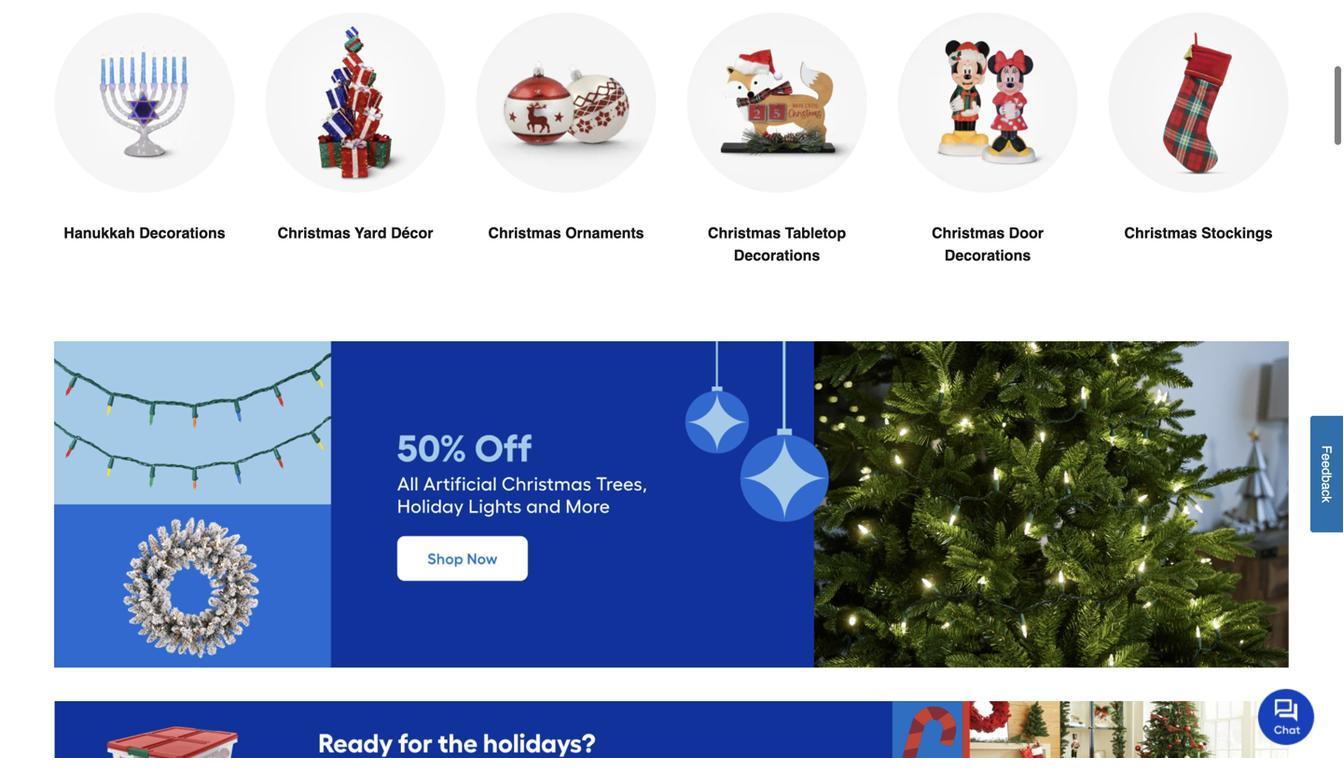 Task type: locate. For each thing, give the bounding box(es) containing it.
mickey and minnie mouse christmas door stop decorations. image
[[897, 13, 1078, 193]]

decorations inside christmas tabletop decorations
[[734, 247, 820, 264]]

chat invite button image
[[1259, 689, 1315, 746]]

christmas inside christmas tabletop decorations
[[708, 224, 781, 242]]

decorations for christmas door decorations
[[945, 247, 1031, 264]]

christmas door decorations
[[932, 224, 1044, 264]]

christmas inside christmas door decorations
[[932, 224, 1005, 242]]

advertisement region
[[54, 341, 1289, 672]]

christmas tabletop decorations link
[[687, 13, 868, 312]]

decorations down tabletop
[[734, 247, 820, 264]]

e up "d"
[[1320, 454, 1335, 461]]

4 christmas from the left
[[932, 224, 1005, 242]]

decorations
[[139, 224, 225, 242], [734, 247, 820, 264], [945, 247, 1031, 264]]

christmas for christmas yard décor
[[278, 224, 351, 242]]

decorations right hanukkah at the top left of page
[[139, 224, 225, 242]]

1 horizontal spatial decorations
[[734, 247, 820, 264]]

christmas left the "ornaments"
[[488, 224, 561, 242]]

decorations for christmas tabletop decorations
[[734, 247, 820, 264]]

f e e d b a c k
[[1320, 446, 1335, 503]]

decorations down the door
[[945, 247, 1031, 264]]

christmas left tabletop
[[708, 224, 781, 242]]

yard
[[355, 224, 387, 242]]

1 christmas from the left
[[278, 224, 351, 242]]

door
[[1009, 224, 1044, 242]]

christmas
[[278, 224, 351, 242], [488, 224, 561, 242], [708, 224, 781, 242], [932, 224, 1005, 242], [1125, 224, 1198, 242]]

hanukkah
[[64, 224, 135, 242]]

christmas stockings
[[1125, 224, 1273, 242]]

decorations inside christmas door decorations
[[945, 247, 1031, 264]]

christmas door decorations link
[[897, 13, 1078, 312]]

ornaments
[[565, 224, 644, 242]]

christmas for christmas ornaments
[[488, 224, 561, 242]]

d
[[1320, 468, 1335, 475]]

e up the b at the right of the page
[[1320, 461, 1335, 468]]

0 horizontal spatial decorations
[[139, 224, 225, 242]]

christmas left stockings
[[1125, 224, 1198, 242]]

christmas left yard
[[278, 224, 351, 242]]

2 e from the top
[[1320, 461, 1335, 468]]

a white l e d menorah with blue candles. image
[[54, 13, 235, 193]]

f
[[1320, 446, 1335, 454]]

2 horizontal spatial decorations
[[945, 247, 1031, 264]]

3 christmas from the left
[[708, 224, 781, 242]]

christmas left the door
[[932, 224, 1005, 242]]

e
[[1320, 454, 1335, 461], [1320, 461, 1335, 468]]

2 christmas from the left
[[488, 224, 561, 242]]

5 christmas from the left
[[1125, 224, 1198, 242]]

1 e from the top
[[1320, 454, 1335, 461]]



Task type: vqa. For each thing, say whether or not it's contained in the screenshot.
CHRISTMAS inside the Christmas Tabletop Decorations
yes



Task type: describe. For each thing, give the bounding box(es) containing it.
christmas yard décor link
[[265, 13, 446, 289]]

a pair of red and white round christmas ornaments. image
[[476, 13, 657, 193]]

tabletop
[[785, 224, 846, 242]]

hanukkah decorations
[[64, 224, 225, 242]]

c
[[1320, 490, 1335, 496]]

christmas tabletop decorations
[[708, 224, 846, 264]]

f e e d b a c k button
[[1311, 416, 1343, 533]]

christmas for christmas stockings
[[1125, 224, 1198, 242]]

decorations inside hanukkah decorations link
[[139, 224, 225, 242]]

k
[[1320, 496, 1335, 503]]

christmas stockings link
[[1108, 13, 1289, 289]]

christmas for christmas door decorations
[[932, 224, 1005, 242]]

a fox christmas countdown tabletop decoration. image
[[687, 13, 868, 193]]

stockings
[[1202, 224, 1273, 242]]

ready for the holidays? we have everything you need to deck the halls for the season. image
[[54, 702, 1289, 758]]

a stack of red, blue and green l e d lighted christmas packages yard decor. image
[[265, 13, 446, 193]]

christmas ornaments
[[488, 224, 644, 242]]

christmas yard décor
[[278, 224, 433, 242]]

a
[[1320, 483, 1335, 490]]

décor
[[391, 224, 433, 242]]

b
[[1320, 475, 1335, 483]]

christmas ornaments link
[[476, 13, 657, 289]]

christmas for christmas tabletop decorations
[[708, 224, 781, 242]]

hanukkah decorations link
[[54, 13, 235, 289]]

a red tartan plaid christmas stocking. image
[[1108, 13, 1289, 193]]



